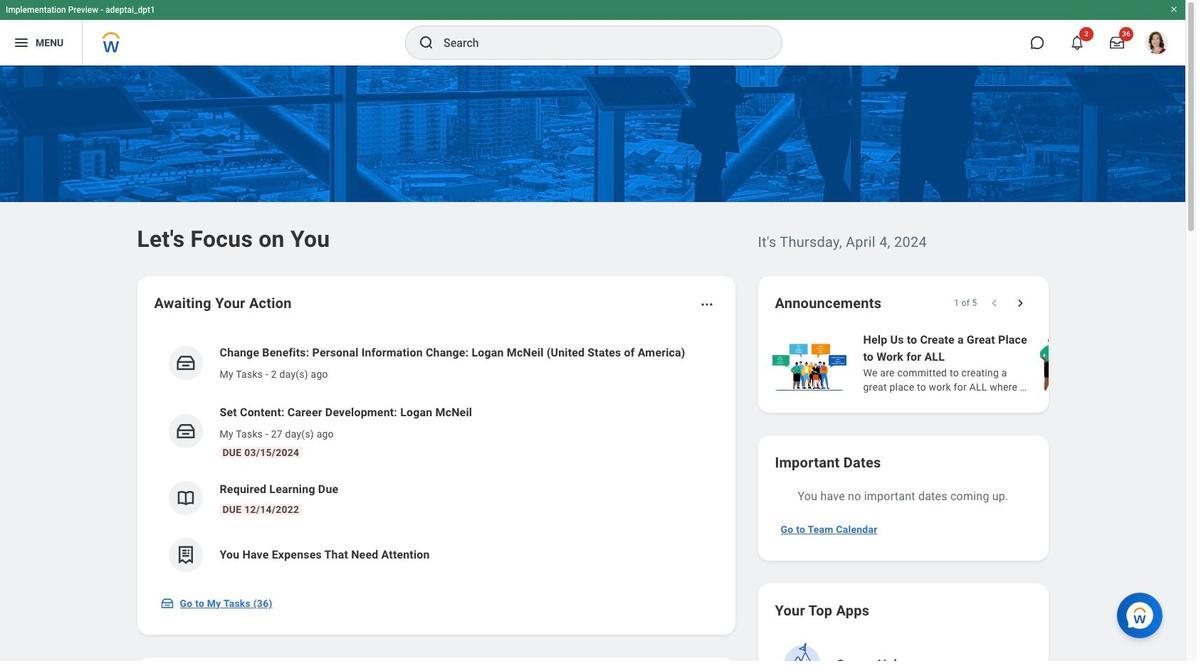 Task type: describe. For each thing, give the bounding box(es) containing it.
Search Workday  search field
[[444, 27, 753, 58]]

chevron left small image
[[987, 296, 1002, 310]]

justify image
[[13, 34, 30, 51]]

search image
[[418, 34, 435, 51]]

notifications large image
[[1070, 36, 1085, 50]]

profile logan mcneil image
[[1146, 31, 1169, 57]]

inbox large image
[[1110, 36, 1124, 50]]

1 inbox image from the top
[[175, 352, 196, 374]]

2 inbox image from the top
[[175, 421, 196, 442]]

dashboard expenses image
[[175, 545, 196, 566]]

chevron right small image
[[1013, 296, 1027, 310]]



Task type: locate. For each thing, give the bounding box(es) containing it.
main content
[[0, 66, 1196, 662]]

1 horizontal spatial list
[[769, 330, 1196, 396]]

inbox image
[[175, 352, 196, 374], [175, 421, 196, 442]]

0 horizontal spatial list
[[154, 333, 718, 584]]

related actions image
[[700, 298, 714, 312]]

inbox image
[[160, 597, 174, 611]]

status
[[954, 298, 977, 309]]

book open image
[[175, 488, 196, 509]]

banner
[[0, 0, 1186, 66]]

list
[[769, 330, 1196, 396], [154, 333, 718, 584]]

0 vertical spatial inbox image
[[175, 352, 196, 374]]

1 vertical spatial inbox image
[[175, 421, 196, 442]]

close environment banner image
[[1170, 5, 1179, 14]]



Task type: vqa. For each thing, say whether or not it's contained in the screenshot.
second inbox icon from the top of the page
yes



